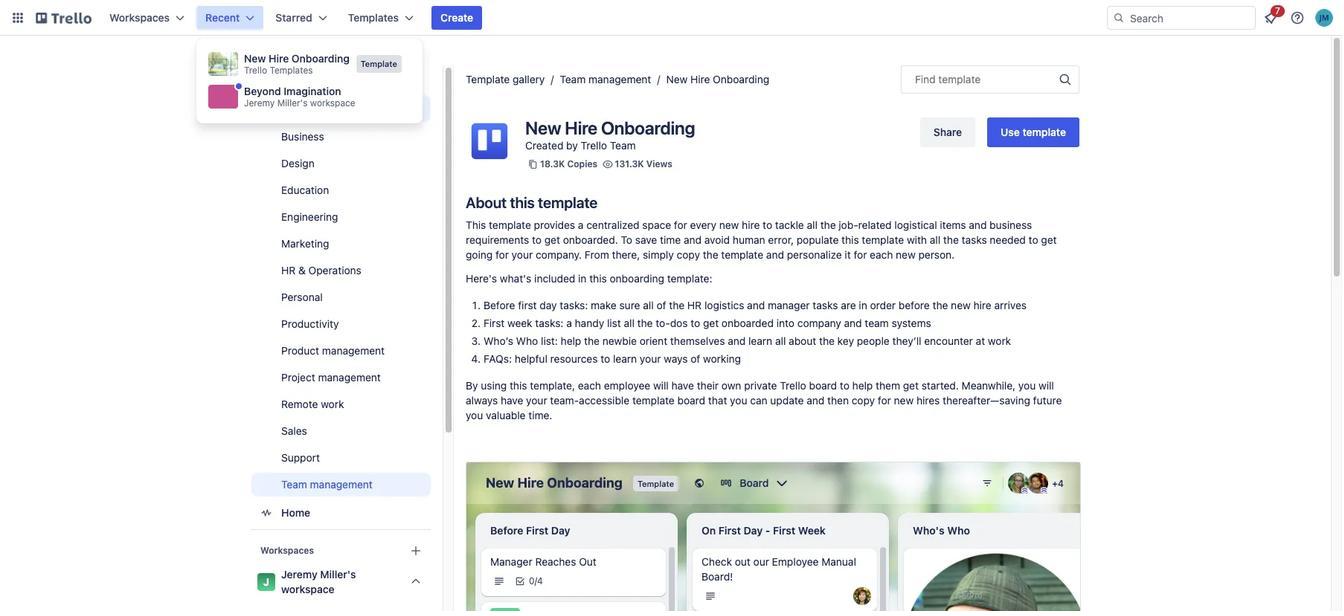 Task type: describe. For each thing, give the bounding box(es) containing it.
to up error,
[[763, 219, 772, 231]]

the up populate
[[820, 219, 836, 231]]

a inside this template provides a centralized space for every new hire to tackle all the job-related logistical items and business requirements to get onboarded. to save time and avoid human error, populate this template with all the tasks needed to get going for your company. from there, simply copy the template and personalize it for each new person.
[[578, 219, 584, 231]]

personalize
[[787, 248, 842, 261]]

accessible
[[579, 394, 630, 407]]

ways
[[664, 353, 688, 365]]

1 horizontal spatial workspaces
[[260, 545, 314, 556]]

templates inside new hire onboarding trello templates
[[270, 65, 313, 76]]

encounter
[[924, 335, 973, 347]]

1 vertical spatial board
[[677, 394, 705, 407]]

onboarding for new hire onboarding created by trello team
[[601, 118, 695, 138]]

hr & operations
[[281, 264, 361, 277]]

own
[[722, 379, 741, 392]]

valuable
[[486, 409, 526, 422]]

systems
[[892, 317, 931, 330]]

the down avoid
[[703, 248, 718, 261]]

create
[[440, 11, 473, 24]]

simply
[[643, 248, 674, 261]]

your inside by using this template, each employee will have their own private trello board to help them get started. meanwhile, you will always have your team-accessible template board that you can update and then copy for new hires thereafter—saving future you valuable time.
[[526, 394, 547, 407]]

they'll
[[892, 335, 921, 347]]

personal
[[281, 291, 323, 304]]

to down newbie
[[601, 353, 610, 365]]

each inside by using this template, each employee will have their own private trello board to help them get started. meanwhile, you will always have your team-accessible template board that you can update and then copy for new hires thereafter—saving future you valuable time.
[[578, 379, 601, 392]]

by
[[566, 139, 578, 152]]

search image
[[1113, 12, 1125, 24]]

copies
[[567, 158, 598, 170]]

2 vertical spatial templates
[[281, 102, 332, 115]]

for up time at top
[[674, 219, 687, 231]]

jeremy inside beyond imagination jeremy miller's workspace
[[244, 97, 275, 109]]

meanwhile,
[[962, 379, 1016, 392]]

beyond
[[244, 85, 281, 97]]

find template
[[915, 73, 981, 86]]

get right needed
[[1041, 234, 1057, 246]]

company
[[797, 317, 841, 330]]

needed
[[990, 234, 1026, 246]]

gallery
[[513, 73, 545, 86]]

can
[[750, 394, 767, 407]]

0 vertical spatial team management link
[[560, 73, 651, 86]]

error,
[[768, 234, 794, 246]]

the down items
[[943, 234, 959, 246]]

their
[[697, 379, 719, 392]]

all right sure
[[643, 299, 654, 312]]

new hire onboarding created by trello team
[[525, 118, 695, 152]]

the left to-
[[637, 317, 653, 330]]

new hire onboarding
[[666, 73, 769, 86]]

this right about
[[510, 194, 535, 211]]

jeremy miller (jeremymiller198) image
[[1315, 9, 1333, 27]]

18.3k
[[540, 158, 565, 170]]

0 vertical spatial board
[[809, 379, 837, 392]]

new for new hire onboarding
[[666, 73, 688, 86]]

views
[[646, 158, 672, 170]]

centralized
[[586, 219, 640, 231]]

logistical
[[895, 219, 937, 231]]

home link
[[251, 500, 431, 527]]

dos
[[670, 317, 688, 330]]

recent
[[205, 11, 240, 24]]

create button
[[432, 6, 482, 30]]

0 vertical spatial tasks:
[[560, 299, 588, 312]]

onboarding for new hire onboarding trello templates
[[292, 52, 350, 65]]

1 vertical spatial of
[[691, 353, 700, 365]]

all up populate
[[807, 219, 818, 231]]

j
[[263, 576, 269, 588]]

started.
[[922, 379, 959, 392]]

Find template field
[[901, 65, 1080, 94]]

manager
[[768, 299, 810, 312]]

before
[[899, 299, 930, 312]]

7 notifications image
[[1262, 9, 1280, 27]]

to right needed
[[1029, 234, 1038, 246]]

template up requirements
[[489, 219, 531, 231]]

are
[[841, 299, 856, 312]]

remote work
[[281, 398, 344, 411]]

back to home image
[[36, 6, 92, 30]]

before
[[484, 299, 515, 312]]

0 horizontal spatial team management link
[[251, 473, 431, 497]]

avoid
[[704, 234, 730, 246]]

productivity
[[281, 318, 339, 330]]

about this template
[[466, 194, 598, 211]]

0 horizontal spatial have
[[501, 394, 523, 407]]

time
[[660, 234, 681, 246]]

1 vertical spatial work
[[321, 398, 344, 411]]

each inside this template provides a centralized space for every new hire to tackle all the job-related logistical items and business requirements to get onboarded. to save time and avoid human error, populate this template with all the tasks needed to get going for your company. from there, simply copy the template and personalize it for each new person.
[[870, 248, 893, 261]]

handy
[[575, 317, 604, 330]]

helpful
[[515, 353, 547, 365]]

templates button
[[339, 6, 423, 30]]

week
[[507, 317, 532, 330]]

human
[[733, 234, 765, 246]]

hires
[[917, 394, 940, 407]]

new up avoid
[[719, 219, 739, 231]]

and up onboarded
[[747, 299, 765, 312]]

created
[[525, 139, 563, 152]]

0 vertical spatial learn
[[748, 335, 772, 347]]

populate
[[797, 234, 839, 246]]

for inside by using this template, each employee will have their own private trello board to help them get started. meanwhile, you will always have your team-accessible template board that you can update and then copy for new hires thereafter—saving future you valuable time.
[[878, 394, 891, 407]]

for right it on the right of the page
[[854, 248, 867, 261]]

workspaces button
[[100, 6, 193, 30]]

template down related
[[862, 234, 904, 246]]

resources
[[550, 353, 598, 365]]

tasks inside this template provides a centralized space for every new hire to tackle all the job-related logistical items and business requirements to get onboarded. to save time and avoid human error, populate this template with all the tasks needed to get going for your company. from there, simply copy the template and personalize it for each new person.
[[962, 234, 987, 246]]

support link
[[251, 446, 431, 470]]

menu containing new hire onboarding
[[205, 48, 414, 115]]

Search field
[[1125, 7, 1255, 29]]

first
[[484, 317, 505, 330]]

here's
[[466, 272, 497, 285]]

project
[[281, 371, 315, 384]]

people
[[857, 335, 890, 347]]

template down human
[[721, 248, 763, 261]]

get down provides in the top left of the page
[[544, 234, 560, 246]]

here's what's included in this onboarding template:
[[466, 272, 712, 285]]

home
[[281, 507, 310, 519]]

productivity link
[[251, 312, 431, 336]]

in inside before first day tasks: make sure all of the hr logistics and manager tasks are in order before the new hire arrives first week tasks: a handy list all the to-dos to get onboarded into company and team systems who's who list: help the newbie orient themselves and learn all about the key people they'll encounter at work faqs: helpful resources to learn your ways of working
[[859, 299, 867, 312]]

1 vertical spatial learn
[[613, 353, 637, 365]]

and down error,
[[766, 248, 784, 261]]

new for new hire onboarding created by trello team
[[525, 118, 561, 138]]

onboarding for new hire onboarding
[[713, 73, 769, 86]]

tackle
[[775, 219, 804, 231]]

new hire onboarding link
[[666, 73, 769, 86]]

copy inside this template provides a centralized space for every new hire to tackle all the job-related logistical items and business requirements to get onboarded. to save time and avoid human error, populate this template with all the tasks needed to get going for your company. from there, simply copy the template and personalize it for each new person.
[[677, 248, 700, 261]]

to-
[[656, 317, 670, 330]]

primary element
[[0, 0, 1342, 36]]

share button
[[920, 118, 975, 147]]

support
[[281, 452, 320, 464]]

hire inside this template provides a centralized space for every new hire to tackle all the job-related logistical items and business requirements to get onboarded. to save time and avoid human error, populate this template with all the tasks needed to get going for your company. from there, simply copy the template and personalize it for each new person.
[[742, 219, 760, 231]]

using
[[481, 379, 507, 392]]

to inside by using this template, each employee will have their own private trello board to help them get started. meanwhile, you will always have your team-accessible template board that you can update and then copy for new hires thereafter—saving future you valuable time.
[[840, 379, 850, 392]]

management for left team management link
[[310, 478, 373, 491]]

onboarded
[[722, 317, 774, 330]]

a inside before first day tasks: make sure all of the hr logistics and manager tasks are in order before the new hire arrives first week tasks: a handy list all the to-dos to get onboarded into company and team systems who's who list: help the newbie orient themselves and learn all about the key people they'll encounter at work faqs: helpful resources to learn your ways of working
[[566, 317, 572, 330]]

education
[[281, 184, 329, 196]]

template inside by using this template, each employee will have their own private trello board to help them get started. meanwhile, you will always have your team-accessible template board that you can update and then copy for new hires thereafter—saving future you valuable time.
[[632, 394, 675, 407]]

help inside before first day tasks: make sure all of the hr logistics and manager tasks are in order before the new hire arrives first week tasks: a handy list all the to-dos to get onboarded into company and team systems who's who list: help the newbie orient themselves and learn all about the key people they'll encounter at work faqs: helpful resources to learn your ways of working
[[561, 335, 581, 347]]

workspace inside jeremy miller's workspace
[[281, 583, 334, 596]]

2 will from the left
[[1039, 379, 1054, 392]]

workspaces inside dropdown button
[[109, 11, 170, 24]]

from
[[585, 248, 609, 261]]

use template
[[1001, 126, 1066, 138]]

new hire onboarding trello templates
[[244, 52, 350, 76]]

faqs:
[[484, 353, 512, 365]]

template for template gallery
[[466, 73, 510, 86]]

new down 'with'
[[896, 248, 916, 261]]

miller's inside beyond imagination jeremy miller's workspace
[[277, 97, 308, 109]]

0 vertical spatial team
[[560, 73, 586, 86]]

going
[[466, 248, 493, 261]]

day
[[540, 299, 557, 312]]



Task type: vqa. For each thing, say whether or not it's contained in the screenshot.
"Remote work" Link
yes



Task type: locate. For each thing, give the bounding box(es) containing it.
hire inside new hire onboarding trello templates
[[269, 52, 289, 65]]

hire for new hire onboarding
[[690, 73, 710, 86]]

team up 131.3k
[[610, 139, 636, 152]]

1 vertical spatial copy
[[852, 394, 875, 407]]

each down related
[[870, 248, 893, 261]]

1 vertical spatial your
[[640, 353, 661, 365]]

0 horizontal spatial a
[[566, 317, 572, 330]]

and right items
[[969, 219, 987, 231]]

template down templates popup button
[[361, 59, 397, 68]]

1 horizontal spatial hr
[[687, 299, 702, 312]]

you
[[1018, 379, 1036, 392], [730, 394, 747, 407], [466, 409, 483, 422]]

0 vertical spatial templates
[[348, 11, 399, 24]]

template right find
[[938, 73, 981, 86]]

with
[[907, 234, 927, 246]]

new
[[719, 219, 739, 231], [896, 248, 916, 261], [951, 299, 971, 312], [894, 394, 914, 407]]

new inside new hire onboarding trello templates
[[244, 52, 266, 65]]

trello inside new hire onboarding created by trello team
[[581, 139, 607, 152]]

0 vertical spatial your
[[512, 248, 533, 261]]

team-
[[550, 394, 579, 407]]

trello
[[244, 65, 267, 76], [581, 139, 607, 152], [780, 379, 806, 392]]

copy right then at the right of page
[[852, 394, 875, 407]]

0 vertical spatial in
[[578, 272, 587, 285]]

workspace
[[310, 97, 355, 109], [281, 583, 334, 596]]

1 horizontal spatial trello
[[581, 139, 607, 152]]

every
[[690, 219, 716, 231]]

board image
[[257, 70, 275, 88]]

hire up human
[[742, 219, 760, 231]]

0 vertical spatial copy
[[677, 248, 700, 261]]

arrives
[[994, 299, 1027, 312]]

0 vertical spatial jeremy
[[244, 97, 275, 109]]

board up then at the right of page
[[809, 379, 837, 392]]

onboarding inside new hire onboarding trello templates
[[292, 52, 350, 65]]

that
[[708, 394, 727, 407]]

template inside menu
[[361, 59, 397, 68]]

new down them
[[894, 394, 914, 407]]

hire for new hire onboarding created by trello team
[[565, 118, 597, 138]]

tasks: up list:
[[535, 317, 564, 330]]

1 horizontal spatial template
[[466, 73, 510, 86]]

and inside by using this template, each employee will have their own private trello board to help them get started. meanwhile, you will always have your team-accessible template board that you can update and then copy for new hires thereafter—saving future you valuable time.
[[807, 394, 825, 407]]

to up then at the right of page
[[840, 379, 850, 392]]

template up provides in the top left of the page
[[538, 194, 598, 211]]

business
[[990, 219, 1032, 231]]

0 vertical spatial workspace
[[310, 97, 355, 109]]

1 vertical spatial you
[[730, 394, 747, 407]]

1 horizontal spatial learn
[[748, 335, 772, 347]]

management up new hire onboarding created by trello team
[[589, 73, 651, 86]]

help inside by using this template, each employee will have their own private trello board to help them get started. meanwhile, you will always have your team-accessible template board that you can update and then copy for new hires thereafter—saving future you valuable time.
[[852, 379, 873, 392]]

0 vertical spatial help
[[561, 335, 581, 347]]

0 horizontal spatial in
[[578, 272, 587, 285]]

the down the handy
[[584, 335, 600, 347]]

1 vertical spatial a
[[566, 317, 572, 330]]

team management link
[[560, 73, 651, 86], [251, 473, 431, 497]]

this inside this template provides a centralized space for every new hire to tackle all the job-related logistical items and business requirements to get onboarded. to save time and avoid human error, populate this template with all the tasks needed to get going for your company. from there, simply copy the template and personalize it for each new person.
[[842, 234, 859, 246]]

management for product management 'link'
[[322, 344, 385, 357]]

marketing
[[281, 237, 329, 250]]

0 horizontal spatial board
[[677, 394, 705, 407]]

tasks inside before first day tasks: make sure all of the hr logistics and manager tasks are in order before the new hire arrives first week tasks: a handy list all the to-dos to get onboarded into company and team systems who's who list: help the newbie orient themselves and learn all about the key people they'll encounter at work faqs: helpful resources to learn your ways of working
[[813, 299, 838, 312]]

get inside by using this template, each employee will have their own private trello board to help them get started. meanwhile, you will always have your team-accessible template board that you can update and then copy for new hires thereafter—saving future you valuable time.
[[903, 379, 919, 392]]

management down product management 'link'
[[318, 371, 381, 384]]

0 horizontal spatial team management
[[281, 478, 373, 491]]

workspace inside beyond imagination jeremy miller's workspace
[[310, 97, 355, 109]]

0 horizontal spatial copy
[[677, 248, 700, 261]]

will up future
[[1039, 379, 1054, 392]]

1 vertical spatial team
[[610, 139, 636, 152]]

templates
[[348, 11, 399, 24], [270, 65, 313, 76], [281, 102, 332, 115]]

this template provides a centralized space for every new hire to tackle all the job-related logistical items and business requirements to get onboarded. to save time and avoid human error, populate this template with all the tasks needed to get going for your company. from there, simply copy the template and personalize it for each new person.
[[466, 219, 1057, 261]]

1 horizontal spatial onboarding
[[601, 118, 695, 138]]

items
[[940, 219, 966, 231]]

update
[[770, 394, 804, 407]]

management inside 'link'
[[322, 344, 385, 357]]

1 horizontal spatial copy
[[852, 394, 875, 407]]

new inside new hire onboarding created by trello team
[[525, 118, 561, 138]]

working
[[703, 353, 741, 365]]

new inside by using this template, each employee will have their own private trello board to help them get started. meanwhile, you will always have your team-accessible template board that you can update and then copy for new hires thereafter—saving future you valuable time.
[[894, 394, 914, 407]]

design link
[[251, 152, 431, 176]]

1 horizontal spatial tasks
[[962, 234, 987, 246]]

2 vertical spatial your
[[526, 394, 547, 407]]

a left the handy
[[566, 317, 572, 330]]

boards
[[281, 72, 316, 85]]

templates inside popup button
[[348, 11, 399, 24]]

1 vertical spatial hire
[[974, 299, 992, 312]]

0 horizontal spatial you
[[466, 409, 483, 422]]

18.3k copies
[[540, 158, 598, 170]]

1 vertical spatial help
[[852, 379, 873, 392]]

0 vertical spatial team management
[[560, 73, 651, 86]]

team down support
[[281, 478, 307, 491]]

1 horizontal spatial work
[[988, 335, 1011, 347]]

space
[[642, 219, 671, 231]]

employee
[[604, 379, 650, 392]]

1 vertical spatial have
[[501, 394, 523, 407]]

1 vertical spatial template
[[466, 73, 510, 86]]

company.
[[536, 248, 582, 261]]

0 vertical spatial you
[[1018, 379, 1036, 392]]

0 horizontal spatial onboarding
[[292, 52, 350, 65]]

miller's down boards
[[277, 97, 308, 109]]

template inside field
[[938, 73, 981, 86]]

0 horizontal spatial trello
[[244, 65, 267, 76]]

it
[[845, 248, 851, 261]]

about
[[466, 194, 507, 211]]

hire up board icon
[[269, 52, 289, 65]]

personal link
[[251, 286, 431, 309]]

1 will from the left
[[653, 379, 669, 392]]

template
[[361, 59, 397, 68], [466, 73, 510, 86]]

starred button
[[267, 6, 336, 30]]

will down the ways
[[653, 379, 669, 392]]

new up board icon
[[244, 52, 266, 65]]

1 horizontal spatial help
[[852, 379, 873, 392]]

help up resources
[[561, 335, 581, 347]]

1 vertical spatial workspace
[[281, 583, 334, 596]]

orient
[[640, 335, 667, 347]]

templates up beyond imagination jeremy miller's workspace
[[270, 65, 313, 76]]

before first day tasks: make sure all of the hr logistics and manager tasks are in order before the new hire arrives first week tasks: a handy list all the to-dos to get onboarded into company and team systems who's who list: help the newbie orient themselves and learn all about the key people they'll encounter at work faqs: helpful resources to learn your ways of working
[[484, 299, 1027, 365]]

you up future
[[1018, 379, 1036, 392]]

find
[[915, 73, 936, 86]]

1 vertical spatial new
[[666, 73, 688, 86]]

learn down onboarded
[[748, 335, 772, 347]]

who's
[[484, 335, 513, 347]]

2 horizontal spatial hire
[[690, 73, 710, 86]]

hr & operations link
[[251, 259, 431, 283]]

hire inside new hire onboarding created by trello team
[[565, 118, 597, 138]]

get up hires
[[903, 379, 919, 392]]

team management up new hire onboarding created by trello team
[[560, 73, 651, 86]]

copy inside by using this template, each employee will have their own private trello board to help them get started. meanwhile, you will always have your team-accessible template board that you can update and then copy for new hires thereafter—saving future you valuable time.
[[852, 394, 875, 407]]

jeremy down board icon
[[244, 97, 275, 109]]

get up themselves
[[703, 317, 719, 330]]

1 vertical spatial workspaces
[[260, 545, 314, 556]]

your
[[512, 248, 533, 261], [640, 353, 661, 365], [526, 394, 547, 407]]

and down are
[[844, 317, 862, 330]]

all
[[807, 219, 818, 231], [930, 234, 941, 246], [643, 299, 654, 312], [624, 317, 635, 330], [775, 335, 786, 347]]

new up encounter
[[951, 299, 971, 312]]

1 vertical spatial hr
[[687, 299, 702, 312]]

project management
[[281, 371, 381, 384]]

work right at
[[988, 335, 1011, 347]]

remote
[[281, 398, 318, 411]]

a up onboarded.
[[578, 219, 584, 231]]

trello inside new hire onboarding trello templates
[[244, 65, 267, 76]]

of up to-
[[657, 299, 666, 312]]

trello up beyond
[[244, 65, 267, 76]]

0 vertical spatial of
[[657, 299, 666, 312]]

in right included
[[578, 272, 587, 285]]

hire for new hire onboarding trello templates
[[269, 52, 289, 65]]

hr inside before first day tasks: make sure all of the hr logistics and manager tasks are in order before the new hire arrives first week tasks: a handy list all the to-dos to get onboarded into company and team systems who's who list: help the newbie orient themselves and learn all about the key people they'll encounter at work faqs: helpful resources to learn your ways of working
[[687, 299, 702, 312]]

help
[[561, 335, 581, 347], [852, 379, 873, 392]]

1 horizontal spatial hire
[[974, 299, 992, 312]]

1 vertical spatial onboarding
[[713, 73, 769, 86]]

1 vertical spatial miller's
[[320, 568, 356, 581]]

miller's
[[277, 97, 308, 109], [320, 568, 356, 581]]

this inside by using this template, each employee will have their own private trello board to help them get started. meanwhile, you will always have your team-accessible template board that you can update and then copy for new hires thereafter—saving future you valuable time.
[[510, 379, 527, 392]]

template gallery link
[[466, 73, 545, 86]]

business link
[[251, 125, 431, 149]]

1 vertical spatial templates
[[270, 65, 313, 76]]

management down support link
[[310, 478, 373, 491]]

new down primary element
[[666, 73, 688, 86]]

the left key
[[819, 335, 835, 347]]

0 horizontal spatial hr
[[281, 264, 296, 277]]

jeremy inside jeremy miller's workspace
[[281, 568, 317, 581]]

help left them
[[852, 379, 873, 392]]

new for new hire onboarding trello templates
[[244, 52, 266, 65]]

0 horizontal spatial new
[[244, 52, 266, 65]]

work down "project management"
[[321, 398, 344, 411]]

0 horizontal spatial hire
[[269, 52, 289, 65]]

to
[[621, 234, 632, 246]]

2 horizontal spatial team
[[610, 139, 636, 152]]

product
[[281, 344, 319, 357]]

1 horizontal spatial each
[[870, 248, 893, 261]]

0 horizontal spatial workspaces
[[109, 11, 170, 24]]

this down from
[[589, 272, 607, 285]]

operations
[[308, 264, 361, 277]]

0 horizontal spatial help
[[561, 335, 581, 347]]

template down employee
[[632, 394, 675, 407]]

this down job-
[[842, 234, 859, 246]]

jeremy right j
[[281, 568, 317, 581]]

1 horizontal spatial will
[[1039, 379, 1054, 392]]

get inside before first day tasks: make sure all of the hr logistics and manager tasks are in order before the new hire arrives first week tasks: a handy list all the to-dos to get onboarded into company and team systems who's who list: help the newbie orient themselves and learn all about the key people they'll encounter at work faqs: helpful resources to learn your ways of working
[[703, 317, 719, 330]]

each up accessible
[[578, 379, 601, 392]]

2 vertical spatial onboarding
[[601, 118, 695, 138]]

of down themselves
[[691, 353, 700, 365]]

template left gallery
[[466, 73, 510, 86]]

management for project management link
[[318, 371, 381, 384]]

2 vertical spatial you
[[466, 409, 483, 422]]

for down them
[[878, 394, 891, 407]]

1 horizontal spatial have
[[671, 379, 694, 392]]

engineering link
[[251, 205, 431, 229]]

and
[[969, 219, 987, 231], [684, 234, 702, 246], [766, 248, 784, 261], [747, 299, 765, 312], [844, 317, 862, 330], [728, 335, 746, 347], [807, 394, 825, 407]]

use template button
[[987, 118, 1080, 147]]

always
[[466, 394, 498, 407]]

2 horizontal spatial you
[[1018, 379, 1036, 392]]

job-
[[839, 219, 858, 231]]

template inside button
[[1023, 126, 1066, 138]]

template board image
[[257, 100, 275, 118]]

hire down primary element
[[690, 73, 710, 86]]

hr left &
[[281, 264, 296, 277]]

have left their
[[671, 379, 694, 392]]

0 vertical spatial hire
[[269, 52, 289, 65]]

0 horizontal spatial miller's
[[277, 97, 308, 109]]

to right dos
[[691, 317, 700, 330]]

marketing link
[[251, 232, 431, 256]]

remote work link
[[251, 393, 431, 417]]

1 vertical spatial tasks:
[[535, 317, 564, 330]]

design
[[281, 157, 315, 170]]

onboarding inside new hire onboarding created by trello team
[[601, 118, 695, 138]]

2 vertical spatial hire
[[565, 118, 597, 138]]

1 vertical spatial team management
[[281, 478, 373, 491]]

workspace right j
[[281, 583, 334, 596]]

1 horizontal spatial of
[[691, 353, 700, 365]]

work inside before first day tasks: make sure all of the hr logistics and manager tasks are in order before the new hire arrives first week tasks: a handy list all the to-dos to get onboarded into company and team systems who's who list: help the newbie orient themselves and learn all about the key people they'll encounter at work faqs: helpful resources to learn your ways of working
[[988, 335, 1011, 347]]

hire up the by
[[565, 118, 597, 138]]

onboarded.
[[563, 234, 618, 246]]

0 vertical spatial a
[[578, 219, 584, 231]]

2 horizontal spatial new
[[666, 73, 688, 86]]

learn
[[748, 335, 772, 347], [613, 353, 637, 365]]

included
[[534, 272, 575, 285]]

open information menu image
[[1290, 10, 1305, 25]]

0 horizontal spatial team
[[281, 478, 307, 491]]

have up valuable
[[501, 394, 523, 407]]

a
[[578, 219, 584, 231], [566, 317, 572, 330]]

team right gallery
[[560, 73, 586, 86]]

this right using
[[510, 379, 527, 392]]

future
[[1033, 394, 1062, 407]]

template right use
[[1023, 126, 1066, 138]]

at
[[976, 335, 985, 347]]

trello team image
[[466, 118, 513, 165]]

0 vertical spatial each
[[870, 248, 893, 261]]

1 vertical spatial in
[[859, 299, 867, 312]]

miller's inside jeremy miller's workspace
[[320, 568, 356, 581]]

and left then at the right of page
[[807, 394, 825, 407]]

2 vertical spatial new
[[525, 118, 561, 138]]

share
[[934, 126, 962, 138]]

template for template
[[361, 59, 397, 68]]

1 horizontal spatial in
[[859, 299, 867, 312]]

sure
[[619, 299, 640, 312]]

1 vertical spatial trello
[[581, 139, 607, 152]]

and down every at top right
[[684, 234, 702, 246]]

all right list at the left bottom of page
[[624, 317, 635, 330]]

hire left "arrives"
[[974, 299, 992, 312]]

tasks up company
[[813, 299, 838, 312]]

team inside new hire onboarding created by trello team
[[610, 139, 636, 152]]

your inside this template provides a centralized space for every new hire to tackle all the job-related logistical items and business requirements to get onboarded. to save time and avoid human error, populate this template with all the tasks needed to get going for your company. from there, simply copy the template and personalize it for each new person.
[[512, 248, 533, 261]]

hire inside before first day tasks: make sure all of the hr logistics and manager tasks are in order before the new hire arrives first week tasks: a handy list all the to-dos to get onboarded into company and team systems who's who list: help the newbie orient themselves and learn all about the key people they'll encounter at work faqs: helpful resources to learn your ways of working
[[974, 299, 992, 312]]

0 vertical spatial template
[[361, 59, 397, 68]]

team management link up new hire onboarding created by trello team
[[560, 73, 651, 86]]

there,
[[612, 248, 640, 261]]

the
[[820, 219, 836, 231], [943, 234, 959, 246], [703, 248, 718, 261], [669, 299, 685, 312], [933, 299, 948, 312], [637, 317, 653, 330], [584, 335, 600, 347], [819, 335, 835, 347]]

requirements
[[466, 234, 529, 246]]

2 horizontal spatial onboarding
[[713, 73, 769, 86]]

1 vertical spatial team management link
[[251, 473, 431, 497]]

1 horizontal spatial you
[[730, 394, 747, 407]]

all down into
[[775, 335, 786, 347]]

1 vertical spatial each
[[578, 379, 601, 392]]

related
[[858, 219, 892, 231]]

templates up "boards" link
[[348, 11, 399, 24]]

trello inside by using this template, each employee will have their own private trello board to help them get started. meanwhile, you will always have your team-accessible template board that you can update and then copy for new hires thereafter—saving future you valuable time.
[[780, 379, 806, 392]]

each
[[870, 248, 893, 261], [578, 379, 601, 392]]

2 horizontal spatial trello
[[780, 379, 806, 392]]

jeremy
[[244, 97, 275, 109], [281, 568, 317, 581]]

1 horizontal spatial team management
[[560, 73, 651, 86]]

home image
[[257, 504, 275, 522]]

trello right the by
[[581, 139, 607, 152]]

of
[[657, 299, 666, 312], [691, 353, 700, 365]]

themselves
[[670, 335, 725, 347]]

1 horizontal spatial team management link
[[560, 73, 651, 86]]

your up time.
[[526, 394, 547, 407]]

1 horizontal spatial a
[[578, 219, 584, 231]]

0 vertical spatial have
[[671, 379, 694, 392]]

0 vertical spatial work
[[988, 335, 1011, 347]]

0 vertical spatial tasks
[[962, 234, 987, 246]]

template gallery
[[466, 73, 545, 86]]

1 horizontal spatial new
[[525, 118, 561, 138]]

menu
[[205, 48, 414, 115]]

copy
[[677, 248, 700, 261], [852, 394, 875, 407]]

key
[[837, 335, 854, 347]]

for down requirements
[[495, 248, 509, 261]]

in right are
[[859, 299, 867, 312]]

create a workspace image
[[407, 542, 425, 560]]

team management link down support link
[[251, 473, 431, 497]]

&
[[298, 264, 306, 277]]

0 vertical spatial miller's
[[277, 97, 308, 109]]

order
[[870, 299, 896, 312]]

new up created
[[525, 118, 561, 138]]

all up person. at top right
[[930, 234, 941, 246]]

copy down time at top
[[677, 248, 700, 261]]

0 horizontal spatial work
[[321, 398, 344, 411]]

have
[[671, 379, 694, 392], [501, 394, 523, 407]]

learn down newbie
[[613, 353, 637, 365]]

your inside before first day tasks: make sure all of the hr logistics and manager tasks are in order before the new hire arrives first week tasks: a handy list all the to-dos to get onboarded into company and team systems who's who list: help the newbie orient themselves and learn all about the key people they'll encounter at work faqs: helpful resources to learn your ways of working
[[640, 353, 661, 365]]

new inside before first day tasks: make sure all of the hr logistics and manager tasks are in order before the new hire arrives first week tasks: a handy list all the to-dos to get onboarded into company and team systems who's who list: help the newbie orient themselves and learn all about the key people they'll encounter at work faqs: helpful resources to learn your ways of working
[[951, 299, 971, 312]]

for
[[674, 219, 687, 231], [495, 248, 509, 261], [854, 248, 867, 261], [878, 394, 891, 407]]

template
[[938, 73, 981, 86], [1023, 126, 1066, 138], [538, 194, 598, 211], [489, 219, 531, 231], [862, 234, 904, 246], [721, 248, 763, 261], [632, 394, 675, 407]]

project management link
[[251, 366, 431, 390]]

the up dos
[[669, 299, 685, 312]]

1 horizontal spatial hire
[[565, 118, 597, 138]]

the right before
[[933, 299, 948, 312]]

0 vertical spatial hr
[[281, 264, 296, 277]]

hire
[[742, 219, 760, 231], [974, 299, 992, 312]]

you down always
[[466, 409, 483, 422]]

your up what's
[[512, 248, 533, 261]]

2 vertical spatial team
[[281, 478, 307, 491]]

management
[[589, 73, 651, 86], [322, 344, 385, 357], [318, 371, 381, 384], [310, 478, 373, 491]]

miller's down home link
[[320, 568, 356, 581]]

tasks down items
[[962, 234, 987, 246]]

0 vertical spatial workspaces
[[109, 11, 170, 24]]

sales link
[[251, 420, 431, 443]]

hr up dos
[[687, 299, 702, 312]]

templates down imagination
[[281, 102, 332, 115]]

0 horizontal spatial tasks
[[813, 299, 838, 312]]

and down onboarded
[[728, 335, 746, 347]]

to down provides in the top left of the page
[[532, 234, 542, 246]]

1 vertical spatial jeremy
[[281, 568, 317, 581]]

this
[[466, 219, 486, 231]]



